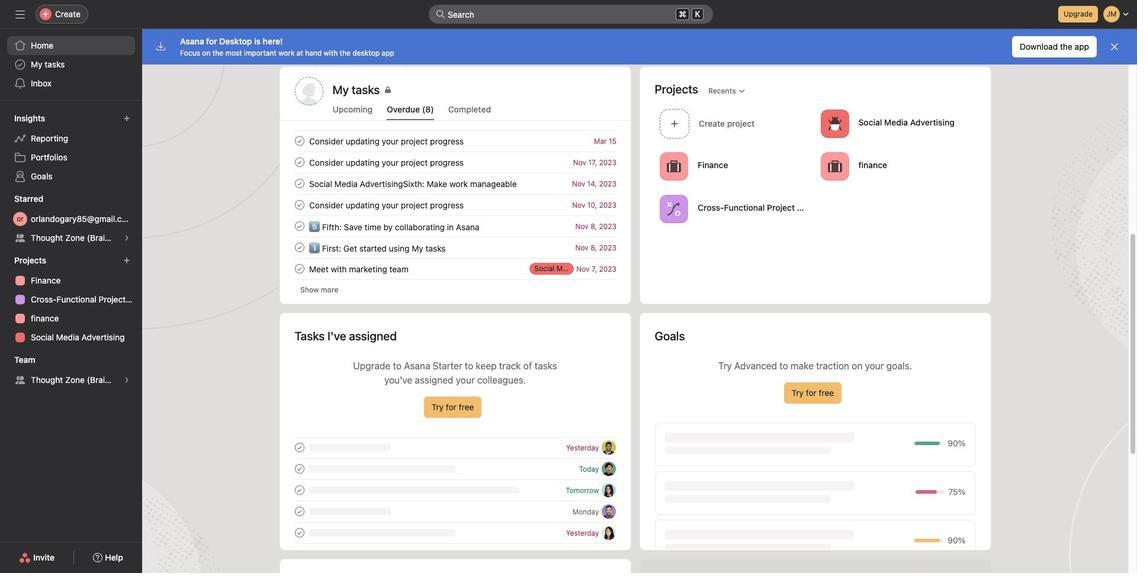 Task type: locate. For each thing, give the bounding box(es) containing it.
global element
[[0, 29, 142, 100]]

projects element
[[0, 250, 142, 349]]

5 mark complete image from the top
[[292, 262, 307, 276]]

0 horizontal spatial briefcase image
[[667, 159, 681, 173]]

Mark complete checkbox
[[292, 177, 307, 191], [292, 198, 307, 212], [292, 240, 307, 255], [292, 262, 307, 276]]

2 mark complete image from the top
[[292, 240, 307, 255]]

add profile photo image
[[295, 77, 323, 105]]

briefcase image
[[667, 159, 681, 173], [827, 159, 842, 173]]

0 vertical spatial mark complete image
[[292, 155, 307, 169]]

Search tasks, projects, and more text field
[[429, 5, 713, 24]]

1 vertical spatial mark complete image
[[292, 240, 307, 255]]

1 mark complete image from the top
[[292, 155, 307, 169]]

None field
[[429, 5, 713, 24]]

briefcase image down the bug image
[[827, 159, 842, 173]]

insights element
[[0, 108, 142, 188]]

teams element
[[0, 349, 142, 392]]

1 horizontal spatial briefcase image
[[827, 159, 842, 173]]

bug image
[[827, 116, 842, 131]]

2 mark complete image from the top
[[292, 177, 307, 191]]

list item
[[655, 105, 816, 142], [280, 130, 630, 152], [280, 152, 630, 173], [280, 173, 630, 194], [280, 194, 630, 216], [280, 216, 630, 237], [280, 237, 630, 258], [280, 258, 630, 280]]

2 vertical spatial mark complete checkbox
[[292, 219, 307, 233]]

1 briefcase image from the left
[[667, 159, 681, 173]]

1 mark complete image from the top
[[292, 134, 307, 148]]

Mark complete checkbox
[[292, 134, 307, 148], [292, 155, 307, 169], [292, 219, 307, 233]]

mark complete image
[[292, 155, 307, 169], [292, 240, 307, 255]]

3 mark complete checkbox from the top
[[292, 219, 307, 233]]

1 mark complete checkbox from the top
[[292, 134, 307, 148]]

1 vertical spatial mark complete checkbox
[[292, 155, 307, 169]]

1 mark complete checkbox from the top
[[292, 177, 307, 191]]

4 mark complete checkbox from the top
[[292, 262, 307, 276]]

0 vertical spatial mark complete checkbox
[[292, 134, 307, 148]]

mark complete image
[[292, 134, 307, 148], [292, 177, 307, 191], [292, 198, 307, 212], [292, 219, 307, 233], [292, 262, 307, 276]]

prominent image
[[436, 9, 445, 19]]

briefcase image up "line_and_symbols" icon at the right of page
[[667, 159, 681, 173]]



Task type: describe. For each thing, give the bounding box(es) containing it.
4 mark complete image from the top
[[292, 219, 307, 233]]

new insights image
[[123, 115, 130, 122]]

3 mark complete checkbox from the top
[[292, 240, 307, 255]]

2 mark complete checkbox from the top
[[292, 155, 307, 169]]

line_and_symbols image
[[667, 202, 681, 216]]

3 mark complete image from the top
[[292, 198, 307, 212]]

hide sidebar image
[[15, 9, 25, 19]]

starred element
[[0, 188, 142, 250]]

see details, thought zone (brainstorm space) image
[[123, 235, 130, 242]]

see details, thought zone (brainstorm space) image
[[123, 377, 130, 384]]

2 briefcase image from the left
[[827, 159, 842, 173]]

2 mark complete checkbox from the top
[[292, 198, 307, 212]]

new project or portfolio image
[[123, 257, 130, 264]]

dismiss image
[[1110, 42, 1119, 52]]



Task type: vqa. For each thing, say whether or not it's contained in the screenshot.
line_and_symbols image
yes



